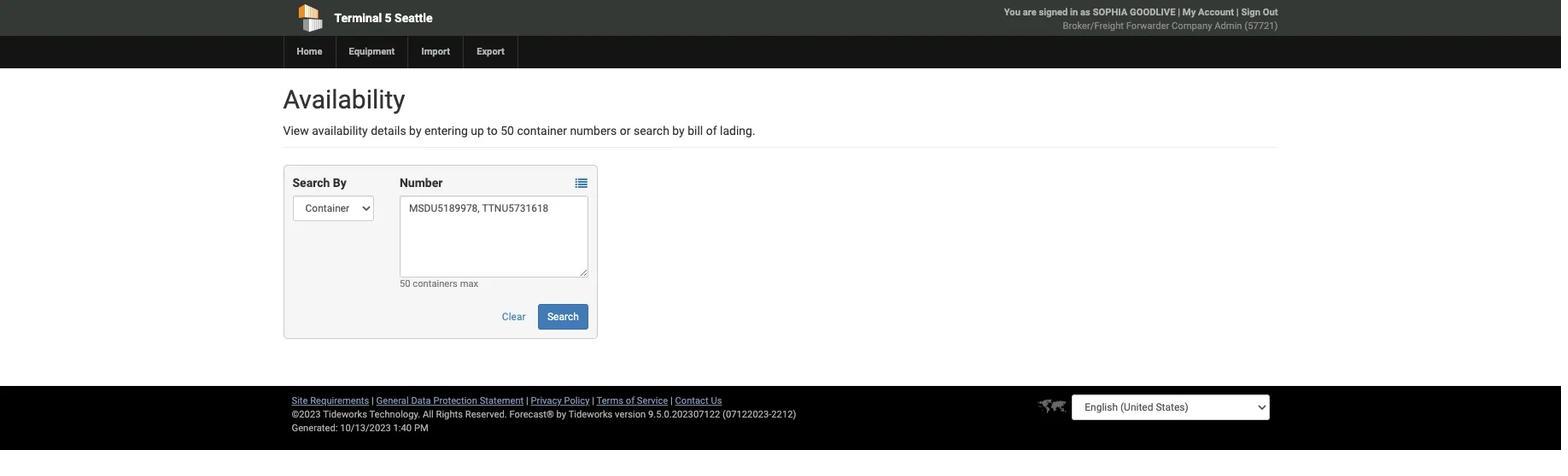 Task type: locate. For each thing, give the bounding box(es) containing it.
broker/freight
[[1063, 20, 1124, 32]]

tideworks
[[569, 409, 613, 420]]

by left 'bill'
[[673, 124, 685, 138]]

statement
[[480, 395, 524, 407]]

1 vertical spatial 50
[[400, 278, 410, 290]]

2212)
[[772, 409, 796, 420]]

or
[[620, 124, 631, 138]]

protection
[[433, 395, 477, 407]]

policy
[[564, 395, 590, 407]]

admin
[[1215, 20, 1242, 32]]

by right details
[[409, 124, 422, 138]]

sign out link
[[1241, 7, 1278, 18]]

max
[[460, 278, 478, 290]]

1 horizontal spatial by
[[557, 409, 566, 420]]

| left general
[[372, 395, 374, 407]]

general data protection statement link
[[376, 395, 524, 407]]

terms of service link
[[597, 395, 668, 407]]

of
[[706, 124, 717, 138], [626, 395, 635, 407]]

site requirements | general data protection statement | privacy policy | terms of service | contact us ©2023 tideworks technology. all rights reserved. forecast® by tideworks version 9.5.0.202307122 (07122023-2212) generated: 10/13/2023 1:40 pm
[[292, 395, 796, 434]]

50 containers max
[[400, 278, 478, 290]]

my
[[1183, 7, 1196, 18]]

you are signed in as sophia goodlive | my account | sign out broker/freight forwarder company admin (57721)
[[1004, 7, 1278, 32]]

0 vertical spatial 50
[[501, 124, 514, 138]]

us
[[711, 395, 722, 407]]

of right 'bill'
[[706, 124, 717, 138]]

clear
[[502, 311, 526, 323]]

terminal 5 seattle
[[334, 11, 433, 25]]

0 horizontal spatial 50
[[400, 278, 410, 290]]

search by
[[293, 176, 347, 190]]

1 vertical spatial of
[[626, 395, 635, 407]]

by inside site requirements | general data protection statement | privacy policy | terms of service | contact us ©2023 tideworks technology. all rights reserved. forecast® by tideworks version 9.5.0.202307122 (07122023-2212) generated: 10/13/2023 1:40 pm
[[557, 409, 566, 420]]

9.5.0.202307122
[[648, 409, 720, 420]]

service
[[637, 395, 668, 407]]

0 horizontal spatial of
[[626, 395, 635, 407]]

data
[[411, 395, 431, 407]]

equipment link
[[335, 36, 408, 68]]

1 horizontal spatial of
[[706, 124, 717, 138]]

2 horizontal spatial by
[[673, 124, 685, 138]]

version
[[615, 409, 646, 420]]

50 right to
[[501, 124, 514, 138]]

privacy policy link
[[531, 395, 590, 407]]

view availability details by entering up to 50 container numbers or search by bill of lading.
[[283, 124, 756, 138]]

50
[[501, 124, 514, 138], [400, 278, 410, 290]]

view
[[283, 124, 309, 138]]

of up version
[[626, 395, 635, 407]]

bill
[[688, 124, 703, 138]]

container
[[517, 124, 567, 138]]

my account link
[[1183, 7, 1234, 18]]

(57721)
[[1245, 20, 1278, 32]]

0 horizontal spatial by
[[409, 124, 422, 138]]

pm
[[414, 423, 429, 434]]

1 horizontal spatial search
[[548, 311, 579, 323]]

by down 'privacy policy' link
[[557, 409, 566, 420]]

lading.
[[720, 124, 756, 138]]

goodlive
[[1130, 7, 1176, 18]]

search
[[293, 176, 330, 190], [548, 311, 579, 323]]

|
[[1178, 7, 1180, 18], [1237, 7, 1239, 18], [372, 395, 374, 407], [526, 395, 529, 407], [592, 395, 594, 407], [671, 395, 673, 407]]

search inside 'button'
[[548, 311, 579, 323]]

by
[[409, 124, 422, 138], [673, 124, 685, 138], [557, 409, 566, 420]]

0 vertical spatial search
[[293, 176, 330, 190]]

account
[[1198, 7, 1234, 18]]

search right clear button
[[548, 311, 579, 323]]

to
[[487, 124, 498, 138]]

home
[[297, 46, 322, 57]]

clear button
[[493, 304, 535, 330]]

technology.
[[369, 409, 420, 420]]

0 horizontal spatial search
[[293, 176, 330, 190]]

search left by
[[293, 176, 330, 190]]

50 left containers
[[400, 278, 410, 290]]

1 vertical spatial search
[[548, 311, 579, 323]]

out
[[1263, 7, 1278, 18]]



Task type: vqa. For each thing, say whether or not it's contained in the screenshot.
MAX
yes



Task type: describe. For each thing, give the bounding box(es) containing it.
terminal
[[334, 11, 382, 25]]

of inside site requirements | general data protection statement | privacy policy | terms of service | contact us ©2023 tideworks technology. all rights reserved. forecast® by tideworks version 9.5.0.202307122 (07122023-2212) generated: 10/13/2023 1:40 pm
[[626, 395, 635, 407]]

forwarder
[[1126, 20, 1170, 32]]

by
[[333, 176, 347, 190]]

search for search by
[[293, 176, 330, 190]]

sophia
[[1093, 7, 1128, 18]]

export
[[477, 46, 505, 57]]

requirements
[[310, 395, 369, 407]]

containers
[[413, 278, 458, 290]]

you
[[1004, 7, 1021, 18]]

availability
[[312, 124, 368, 138]]

availability
[[283, 85, 405, 114]]

10/13/2023
[[340, 423, 391, 434]]

reserved.
[[465, 409, 507, 420]]

terminal 5 seattle link
[[283, 0, 683, 36]]

details
[[371, 124, 406, 138]]

seattle
[[395, 11, 433, 25]]

all
[[423, 409, 434, 420]]

| up 9.5.0.202307122
[[671, 395, 673, 407]]

0 vertical spatial of
[[706, 124, 717, 138]]

privacy
[[531, 395, 562, 407]]

site
[[292, 395, 308, 407]]

search
[[634, 124, 670, 138]]

sign
[[1241, 7, 1261, 18]]

1 horizontal spatial 50
[[501, 124, 514, 138]]

forecast®
[[510, 409, 554, 420]]

site requirements link
[[292, 395, 369, 407]]

export link
[[463, 36, 518, 68]]

generated:
[[292, 423, 338, 434]]

rights
[[436, 409, 463, 420]]

show list image
[[576, 178, 587, 190]]

as
[[1081, 7, 1091, 18]]

| left sign
[[1237, 7, 1239, 18]]

import
[[421, 46, 450, 57]]

contact us link
[[675, 395, 722, 407]]

numbers
[[570, 124, 617, 138]]

equipment
[[349, 46, 395, 57]]

Number text field
[[400, 196, 588, 278]]

number
[[400, 176, 443, 190]]

company
[[1172, 20, 1212, 32]]

general
[[376, 395, 409, 407]]

signed
[[1039, 7, 1068, 18]]

©2023 tideworks
[[292, 409, 367, 420]]

entering
[[425, 124, 468, 138]]

home link
[[283, 36, 335, 68]]

| left my
[[1178, 7, 1180, 18]]

terms
[[597, 395, 624, 407]]

| up forecast®
[[526, 395, 529, 407]]

up
[[471, 124, 484, 138]]

1:40
[[393, 423, 412, 434]]

| up tideworks
[[592, 395, 594, 407]]

are
[[1023, 7, 1037, 18]]

search for search
[[548, 311, 579, 323]]

in
[[1070, 7, 1078, 18]]

contact
[[675, 395, 709, 407]]

search button
[[538, 304, 588, 330]]

5
[[385, 11, 392, 25]]

import link
[[408, 36, 463, 68]]

(07122023-
[[723, 409, 772, 420]]



